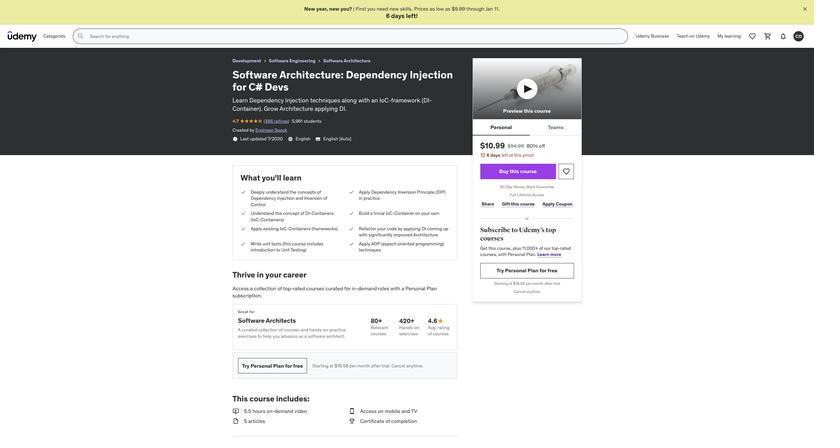 Task type: describe. For each thing, give the bounding box(es) containing it.
preview
[[504, 108, 523, 114]]

inversion inside the apply dependency inversion principle (dip) in practice
[[398, 189, 416, 195]]

courses inside 80+ relevant courses
[[371, 331, 387, 337]]

try inside thrive in your career element
[[242, 363, 250, 369]]

dependency inside the apply dependency inversion principle (dip) in practice
[[372, 189, 397, 195]]

0 vertical spatial your
[[422, 210, 430, 216]]

build a trivial ioc-container on your own
[[359, 210, 440, 216]]

existing
[[263, 226, 279, 231]]

you inside great for software architects a curated collection of courses and hands-on practice exercises to help you advance as a software architect.
[[273, 333, 280, 339]]

11,000+
[[523, 245, 539, 251]]

rated inside get this course, plus 11,000+ of our top-rated courses, with personal plan.
[[561, 245, 571, 251]]

software inside great for software architects a curated collection of courses and hands-on practice exercises to help you advance as a software architect.
[[238, 317, 265, 324]]

learn more link
[[538, 252, 562, 257]]

understand the concept of di-containers (ioc-containers)
[[251, 210, 334, 223]]

teach on udemy
[[677, 33, 711, 39]]

tests
[[272, 241, 282, 247]]

a right build
[[371, 210, 373, 216]]

on right the container
[[416, 210, 421, 216]]

xsmall image for understand the concept of di-containers (ioc-containers)
[[241, 210, 246, 217]]

2 vertical spatial ioc-
[[280, 226, 289, 231]]

of inside great for software architects a curated collection of courses and hands-on practice exercises to help you advance as a software architect.
[[279, 327, 283, 333]]

exercises inside great for software architects a curated collection of courses and hands-on practice exercises to help you advance as a software architect.
[[238, 333, 257, 339]]

software for architecture
[[324, 58, 343, 64]]

this for preview
[[524, 108, 534, 114]]

introduction
[[251, 247, 275, 253]]

injection inside the deeply understand the concepts of dependency injection and inversion of control
[[277, 195, 295, 201]]

through
[[467, 5, 485, 12]]

inversion inside the deeply understand the concepts of dependency injection and inversion of control
[[304, 195, 323, 201]]

xsmall image up architecture:
[[317, 59, 322, 64]]

unit
[[282, 247, 290, 253]]

with inside access a collection of top-rated courses curated for in-demand roles with a personal plan subscription.
[[391, 285, 401, 292]]

1 vertical spatial demand
[[275, 408, 294, 414]]

try personal plan for free for right try personal plan for free "link"
[[497, 267, 558, 274]]

per for trial.
[[350, 363, 356, 369]]

refactor
[[359, 226, 376, 231]]

on left the mobile at the bottom left of the page
[[378, 408, 384, 414]]

or
[[526, 216, 529, 221]]

framework
[[391, 96, 421, 104]]

jan
[[486, 5, 494, 12]]

gift this course link
[[501, 198, 537, 211]]

(396
[[264, 118, 273, 124]]

learn
[[283, 173, 302, 183]]

new year, new you? | first you need new skills. prices as low as $9.99 through jan 11. 6 days left!
[[305, 5, 500, 20]]

avg.
[[428, 325, 437, 330]]

c#
[[249, 80, 263, 94]]

month for trial.
[[357, 363, 370, 369]]

learn inside software architecture: dependency injection for c# devs learn dependency injection techniques along with an ioc-framework (di- container). grow architecture applying di.
[[233, 96, 248, 104]]

(dip)
[[436, 189, 446, 195]]

2 vertical spatial and
[[402, 408, 410, 414]]

software for engineering
[[269, 58, 289, 64]]

ratings)
[[274, 118, 290, 124]]

after for trial
[[545, 281, 553, 286]]

off
[[540, 143, 546, 149]]

need
[[377, 5, 389, 12]]

of down access on mobile and tv
[[386, 418, 390, 424]]

plus
[[513, 245, 522, 251]]

11.
[[495, 5, 500, 12]]

(this
[[283, 241, 291, 247]]

at for starting at $16.58 per month after trial cancel anytime
[[509, 281, 513, 286]]

top
[[546, 226, 557, 234]]

starting at $16.58 per month after trial. cancel anytime.
[[313, 363, 424, 369]]

in-
[[352, 285, 358, 292]]

learning
[[725, 33, 742, 39]]

80%
[[527, 143, 538, 149]]

techniques inside software architecture: dependency injection for c# devs learn dependency injection techniques along with an ioc-framework (di- container). grow architecture applying di.
[[310, 96, 341, 104]]

top- inside get this course, plus 11,000+ of our top-rated courses, with personal plan.
[[552, 245, 561, 251]]

updated
[[250, 136, 267, 142]]

course up hours
[[250, 394, 275, 404]]

udemy's
[[519, 226, 545, 234]]

420+ hands-on exercises
[[400, 317, 420, 337]]

software architecture link
[[324, 57, 371, 65]]

1 new from the left
[[329, 5, 340, 12]]

subscribe to udemy's top courses
[[481, 226, 557, 243]]

created
[[233, 127, 249, 133]]

5
[[244, 418, 247, 424]]

the inside the understand the concept of di-containers (ioc-containers)
[[276, 210, 282, 216]]

5,961 students
[[292, 118, 322, 124]]

xsmall image for introduction
[[241, 241, 246, 247]]

architecture inside "link"
[[344, 58, 371, 64]]

tab list containing personal
[[473, 120, 582, 136]]

price!
[[523, 152, 534, 158]]

my learning link
[[715, 29, 745, 44]]

course,
[[497, 245, 512, 251]]

courses inside "subscribe to udemy's top courses"
[[481, 234, 504, 243]]

xsmall image for practice
[[349, 189, 354, 195]]

this for gift
[[511, 201, 520, 207]]

rated inside access a collection of top-rated courses curated for in-demand roles with a personal plan subscription.
[[293, 285, 305, 292]]

an
[[372, 96, 378, 104]]

wishlist image
[[749, 33, 757, 40]]

apply for apply existing ioc-containers (frameworks)
[[251, 226, 262, 231]]

5.5
[[244, 408, 251, 414]]

of inside the understand the concept of di-containers (ioc-containers)
[[301, 210, 305, 216]]

1 vertical spatial ioc-
[[386, 210, 395, 216]]

buy this course
[[500, 168, 537, 175]]

1 horizontal spatial 6
[[487, 152, 490, 158]]

by inside refactor your code by applying di coming up with significantly improved architecture
[[398, 226, 403, 231]]

dependency up grow on the left
[[250, 96, 284, 104]]

personal button
[[473, 120, 530, 135]]

practice inside the apply dependency inversion principle (dip) in practice
[[364, 195, 380, 201]]

(396 ratings)
[[264, 118, 290, 124]]

teach
[[677, 33, 689, 39]]

xsmall image for last updated 7/2020
[[233, 137, 238, 142]]

development
[[233, 58, 261, 64]]

$16.58 for starting at $16.58 per month after trial. cancel anytime.
[[335, 363, 349, 369]]

and inside great for software architects a curated collection of courses and hands-on practice exercises to help you advance as a software architect.
[[301, 327, 308, 333]]

up
[[444, 226, 449, 231]]

personal inside get this course, plus 11,000+ of our top-rated courses, with personal plan.
[[508, 252, 526, 257]]

preview this course
[[504, 108, 551, 114]]

xsmall image for injection
[[241, 189, 246, 195]]

close image
[[803, 6, 809, 12]]

30-
[[500, 184, 507, 189]]

(ioc-
[[251, 217, 261, 223]]

learn more
[[538, 252, 562, 257]]

spock
[[275, 127, 287, 133]]

personal up starting at $16.58 per month after trial cancel anytime
[[506, 267, 527, 274]]

80+ relevant courses
[[371, 317, 389, 337]]

coupon
[[556, 201, 573, 207]]

personal inside access a collection of top-rated courses curated for in-demand roles with a personal plan subscription.
[[406, 285, 426, 292]]

a right roles
[[402, 285, 405, 292]]

completion
[[392, 418, 417, 424]]

as inside great for software architects a curated collection of courses and hands-on practice exercises to help you advance as a software architect.
[[299, 333, 304, 339]]

1 horizontal spatial try
[[497, 267, 504, 274]]

plan for right try personal plan for free "link"
[[528, 267, 539, 274]]

career
[[283, 270, 307, 280]]

to inside "subscribe to udemy's top courses"
[[512, 226, 518, 234]]

build
[[359, 210, 370, 216]]

exercises inside 420+ hands-on exercises
[[400, 331, 419, 337]]

understand
[[266, 189, 289, 195]]

apply for apply dependency inversion principle (dip) in practice
[[359, 189, 371, 195]]

2 udemy from the left
[[696, 33, 711, 39]]

0 vertical spatial at
[[510, 152, 514, 158]]

english for english
[[296, 136, 311, 142]]

6 inside new year, new you? | first you need new skills. prices as low as $9.99 through jan 11. 6 days left!
[[386, 12, 390, 20]]

demand inside access a collection of top-rated courses curated for in-demand roles with a personal plan subscription.
[[358, 285, 377, 292]]

collection inside access a collection of top-rated courses curated for in-demand roles with a personal plan subscription.
[[254, 285, 277, 292]]

a inside great for software architects a curated collection of courses and hands-on practice exercises to help you advance as a software architect.
[[305, 333, 307, 339]]

architecture:
[[280, 68, 344, 81]]

starting at $16.58 per month after trial cancel anytime
[[495, 281, 561, 294]]

you?
[[341, 5, 352, 12]]

of up (frameworks)
[[324, 195, 328, 201]]

2 vertical spatial your
[[266, 270, 282, 280]]

preview this course button
[[473, 58, 582, 120]]

applying inside refactor your code by applying di coming up with significantly improved architecture
[[404, 226, 421, 231]]

year,
[[317, 5, 328, 12]]

$9.99
[[452, 5, 466, 12]]

day
[[507, 184, 513, 189]]

dependency up an
[[346, 68, 408, 81]]

personal inside "personal" button
[[491, 124, 512, 130]]

rating
[[438, 325, 450, 330]]

of inside access a collection of top-rated courses curated for in-demand roles with a personal plan subscription.
[[278, 285, 282, 292]]

business
[[652, 33, 670, 39]]

practice inside great for software architects a curated collection of courses and hands-on practice exercises to help you advance as a software architect.
[[330, 327, 346, 333]]

1 horizontal spatial try personal plan for free link
[[481, 263, 574, 278]]

control
[[251, 202, 266, 207]]

articles
[[248, 418, 265, 424]]

my learning
[[718, 33, 742, 39]]

thrive in your career element
[[233, 270, 458, 379]]

notifications image
[[780, 33, 788, 40]]

coming
[[428, 226, 442, 231]]

0 vertical spatial injection
[[410, 68, 453, 81]]

xsmall image for refactor your code by applying di coming up with significantly improved architecture
[[349, 226, 354, 232]]

apply for apply coupon
[[543, 201, 555, 207]]

apply existing ioc-containers (frameworks)
[[251, 226, 338, 231]]

(frameworks)
[[312, 226, 338, 231]]

submit search image
[[77, 33, 85, 40]]

Search for anything text field
[[89, 31, 621, 42]]

5,961
[[292, 118, 303, 124]]

for inside software architecture: dependency injection for c# devs learn dependency injection techniques along with an ioc-framework (di- container). grow architecture applying di.
[[233, 80, 247, 94]]

curated inside access a collection of top-rated courses curated for in-demand roles with a personal plan subscription.
[[326, 285, 343, 292]]

your inside refactor your code by applying di coming up with significantly improved architecture
[[377, 226, 386, 231]]

xsmall image for build a trivial ioc-container on your own
[[349, 210, 354, 217]]

co link
[[792, 29, 807, 44]]



Task type: locate. For each thing, give the bounding box(es) containing it.
4.7
[[233, 118, 239, 124]]

2 new from the left
[[390, 5, 399, 12]]

exercises down hands-
[[400, 331, 419, 337]]

inversion
[[398, 189, 416, 195], [304, 195, 323, 201]]

0 horizontal spatial try personal plan for free
[[242, 363, 303, 369]]

1 horizontal spatial rated
[[561, 245, 571, 251]]

cancel for anytime
[[514, 289, 526, 294]]

with inside refactor your code by applying di coming up with significantly improved architecture
[[359, 232, 368, 238]]

trivial
[[374, 210, 385, 216]]

0 horizontal spatial you
[[273, 333, 280, 339]]

try personal plan for free for try personal plan for free "link" within thrive in your career element
[[242, 363, 303, 369]]

rated up more on the bottom right
[[561, 245, 571, 251]]

great
[[238, 309, 249, 314]]

1 horizontal spatial plan
[[427, 285, 437, 292]]

starting inside starting at $16.58 per month after trial cancel anytime
[[495, 281, 508, 286]]

english for english [auto]
[[324, 136, 338, 142]]

$16.58 inside starting at $16.58 per month after trial cancel anytime
[[514, 281, 525, 286]]

you inside new year, new you? | first you need new skills. prices as low as $9.99 through jan 11. 6 days left!
[[368, 5, 376, 12]]

demand
[[358, 285, 377, 292], [275, 408, 294, 414]]

1 vertical spatial your
[[377, 226, 386, 231]]

ioc- inside software architecture: dependency injection for c# devs learn dependency injection techniques along with an ioc-framework (di- container). grow architecture applying di.
[[380, 96, 391, 104]]

days left left
[[491, 152, 501, 158]]

courses,
[[481, 252, 497, 257]]

apply left aop
[[359, 241, 371, 247]]

$16.58 for starting at $16.58 per month after trial cancel anytime
[[514, 281, 525, 286]]

days down skills.
[[391, 12, 405, 20]]

0 vertical spatial inversion
[[398, 189, 416, 195]]

buy this course button
[[481, 164, 556, 179]]

apply inside the apply dependency inversion principle (dip) in practice
[[359, 189, 371, 195]]

on inside 420+ hands-on exercises
[[415, 325, 420, 330]]

1 horizontal spatial inversion
[[398, 189, 416, 195]]

free up trial
[[548, 267, 558, 274]]

access up subscription.
[[233, 285, 249, 292]]

architecture up "5,961"
[[280, 105, 314, 113]]

software architecture
[[324, 58, 371, 64]]

0 horizontal spatial by
[[250, 127, 255, 133]]

0 vertical spatial by
[[250, 127, 255, 133]]

and left 'hands-'
[[301, 327, 308, 333]]

small image for 5.5 hours on-demand video
[[233, 408, 239, 415]]

programming)
[[416, 241, 444, 247]]

course for buy this course
[[521, 168, 537, 175]]

try
[[497, 267, 504, 274], [242, 363, 250, 369]]

of right concepts
[[317, 189, 321, 195]]

access for access a collection of top-rated courses curated for in-demand roles with a personal plan subscription.
[[233, 285, 249, 292]]

for left c#
[[233, 80, 247, 94]]

1 vertical spatial plan
[[427, 285, 437, 292]]

$16.58 inside thrive in your career element
[[335, 363, 349, 369]]

0 horizontal spatial in
[[257, 270, 264, 280]]

1 vertical spatial inversion
[[304, 195, 323, 201]]

0 horizontal spatial starting
[[313, 363, 329, 369]]

top- down the career
[[283, 285, 293, 292]]

courses down 'relevant'
[[371, 331, 387, 337]]

applying
[[315, 105, 338, 113], [404, 226, 421, 231]]

per inside starting at $16.58 per month after trial cancel anytime
[[526, 281, 532, 286]]

1 vertical spatial in
[[257, 270, 264, 280]]

per for trial
[[526, 281, 532, 286]]

after
[[545, 281, 553, 286], [371, 363, 381, 369]]

(aspect-
[[382, 241, 398, 247]]

0 vertical spatial starting
[[495, 281, 508, 286]]

collection up help
[[258, 327, 278, 333]]

collection down thrive in your career
[[254, 285, 277, 292]]

after inside starting at $16.58 per month after trial cancel anytime
[[545, 281, 553, 286]]

course down lifetime
[[521, 201, 535, 207]]

1 horizontal spatial $16.58
[[514, 281, 525, 286]]

udemy left 'my'
[[696, 33, 711, 39]]

and left tv
[[402, 408, 410, 414]]

0 horizontal spatial $16.58
[[335, 363, 349, 369]]

thrive in your career
[[233, 270, 307, 280]]

techniques up the di.
[[310, 96, 341, 104]]

architecture
[[344, 58, 371, 64], [280, 105, 314, 113], [414, 232, 439, 238]]

0 vertical spatial applying
[[315, 105, 338, 113]]

lifetime
[[517, 192, 532, 197]]

1 horizontal spatial to
[[276, 247, 281, 253]]

software up architecture:
[[324, 58, 343, 64]]

0 horizontal spatial after
[[371, 363, 381, 369]]

0 horizontal spatial udemy
[[636, 33, 650, 39]]

applying up improved
[[404, 226, 421, 231]]

1 horizontal spatial month
[[533, 281, 544, 286]]

0 vertical spatial to
[[512, 226, 518, 234]]

rated down the career
[[293, 285, 305, 292]]

trial.
[[382, 363, 391, 369]]

and down concepts
[[296, 195, 303, 201]]

2 horizontal spatial architecture
[[414, 232, 439, 238]]

the
[[290, 189, 297, 195], [276, 210, 282, 216]]

try personal plan for free down help
[[242, 363, 303, 369]]

xsmall image left (ioc-
[[241, 210, 246, 217]]

by up updated
[[250, 127, 255, 133]]

0 horizontal spatial access
[[233, 285, 249, 292]]

small image
[[438, 318, 444, 324], [233, 408, 239, 415], [349, 408, 355, 415], [349, 417, 355, 425]]

1 vertical spatial injection
[[286, 96, 309, 104]]

practice up architect.
[[330, 327, 346, 333]]

exercises down a
[[238, 333, 257, 339]]

for
[[233, 80, 247, 94], [540, 267, 547, 274], [345, 285, 351, 292], [250, 309, 255, 314], [285, 363, 292, 369]]

udemy image
[[8, 31, 37, 42]]

techniques down aop
[[359, 247, 382, 253]]

apply inside apply aop (aspect-oriented programming) techniques
[[359, 241, 371, 247]]

this right gift at the right of the page
[[511, 201, 520, 207]]

1 horizontal spatial udemy
[[696, 33, 711, 39]]

0 vertical spatial top-
[[552, 245, 561, 251]]

free inside thrive in your career element
[[293, 363, 303, 369]]

cancel left anytime at the bottom
[[514, 289, 526, 294]]

1 vertical spatial by
[[398, 226, 403, 231]]

1 vertical spatial per
[[350, 363, 356, 369]]

software for architecture:
[[233, 68, 278, 81]]

courses down subscribe
[[481, 234, 504, 243]]

this for buy
[[510, 168, 520, 175]]

in
[[359, 195, 363, 201], [257, 270, 264, 280]]

small image for certificate of completion
[[349, 417, 355, 425]]

2 horizontal spatial as
[[446, 5, 451, 12]]

try personal plan for free inside thrive in your career element
[[242, 363, 303, 369]]

along
[[342, 96, 357, 104]]

try personal plan for free down plan.
[[497, 267, 558, 274]]

apply down (ioc-
[[251, 226, 262, 231]]

1 horizontal spatial techniques
[[359, 247, 382, 253]]

xsmall image for apply existing ioc-containers (frameworks)
[[241, 226, 246, 232]]

access
[[532, 192, 545, 197], [233, 285, 249, 292], [361, 408, 377, 414]]

by up improved
[[398, 226, 403, 231]]

starting
[[495, 281, 508, 286], [313, 363, 329, 369]]

ioc-
[[380, 96, 391, 104], [386, 210, 395, 216], [280, 226, 289, 231]]

courses inside the avg. rating of courses
[[433, 331, 449, 337]]

your left the career
[[266, 270, 282, 280]]

collection inside great for software architects a curated collection of courses and hands-on practice exercises to help you advance as a software architect.
[[258, 327, 278, 333]]

for down the learn more
[[540, 267, 547, 274]]

with left an
[[359, 96, 370, 104]]

1 vertical spatial access
[[233, 285, 249, 292]]

1 vertical spatial curated
[[242, 327, 257, 333]]

collection
[[254, 285, 277, 292], [258, 327, 278, 333]]

our
[[545, 245, 551, 251]]

deeply
[[251, 189, 265, 195]]

containers up (frameworks)
[[312, 210, 334, 216]]

shopping cart with 0 items image
[[765, 33, 772, 40]]

container
[[395, 210, 414, 216]]

0 vertical spatial access
[[532, 192, 545, 197]]

small image for access on mobile and tv
[[349, 408, 355, 415]]

left!
[[406, 12, 418, 20]]

top- up more on the bottom right
[[552, 245, 561, 251]]

of
[[317, 189, 321, 195], [324, 195, 328, 201], [301, 210, 305, 216], [540, 245, 544, 251], [278, 285, 282, 292], [279, 327, 283, 333], [428, 331, 432, 337], [386, 418, 390, 424]]

co
[[796, 33, 803, 39]]

0 horizontal spatial learn
[[233, 96, 248, 104]]

starting for starting at $16.58 per month after trial cancel anytime
[[495, 281, 508, 286]]

xsmall image
[[263, 59, 268, 64], [241, 189, 246, 195], [349, 189, 354, 195], [241, 241, 246, 247], [349, 241, 354, 247]]

english right the closed captions image
[[324, 136, 338, 142]]

you right help
[[273, 333, 280, 339]]

0 vertical spatial practice
[[364, 195, 380, 201]]

0 horizontal spatial curated
[[242, 327, 257, 333]]

course inside write unit tests (this course includes introduction to unit testing)
[[292, 241, 306, 247]]

1 vertical spatial free
[[293, 363, 303, 369]]

containers inside the understand the concept of di-containers (ioc-containers)
[[312, 210, 334, 216]]

cancel right trial.
[[392, 363, 406, 369]]

0 horizontal spatial techniques
[[310, 96, 341, 104]]

access up certificate
[[361, 408, 377, 414]]

0 vertical spatial techniques
[[310, 96, 341, 104]]

0 vertical spatial days
[[391, 12, 405, 20]]

architecture inside software architecture: dependency injection for c# devs learn dependency injection techniques along with an ioc-framework (di- container). grow architecture applying di.
[[280, 105, 314, 113]]

practice
[[364, 195, 380, 201], [330, 327, 346, 333]]

1 vertical spatial starting
[[313, 363, 329, 369]]

top- inside access a collection of top-rated courses curated for in-demand roles with a personal plan subscription.
[[283, 285, 293, 292]]

you right first
[[368, 5, 376, 12]]

learn down our
[[538, 252, 550, 257]]

course up back
[[521, 168, 537, 175]]

at inside starting at $16.58 per month after trial cancel anytime
[[509, 281, 513, 286]]

0 vertical spatial free
[[548, 267, 558, 274]]

on inside great for software architects a curated collection of courses and hands-on practice exercises to help you advance as a software architect.
[[324, 327, 329, 333]]

english right course language icon at top
[[296, 136, 311, 142]]

in inside the apply dependency inversion principle (dip) in practice
[[359, 195, 363, 201]]

1 vertical spatial practice
[[330, 327, 346, 333]]

0 vertical spatial in
[[359, 195, 363, 201]]

engineer
[[256, 127, 274, 133]]

certificate
[[361, 418, 385, 424]]

new
[[305, 5, 315, 12]]

0 horizontal spatial as
[[299, 333, 304, 339]]

to down tests
[[276, 247, 281, 253]]

di
[[422, 226, 427, 231]]

course language image
[[288, 137, 293, 142]]

1 vertical spatial architecture
[[280, 105, 314, 113]]

0 horizontal spatial days
[[391, 12, 405, 20]]

for down advance
[[285, 363, 292, 369]]

1 vertical spatial at
[[509, 281, 513, 286]]

0 horizontal spatial new
[[329, 5, 340, 12]]

own
[[431, 210, 440, 216]]

0 vertical spatial containers
[[312, 210, 334, 216]]

1 horizontal spatial as
[[430, 5, 435, 12]]

teams
[[548, 124, 564, 130]]

of down architects
[[279, 327, 283, 333]]

2 vertical spatial at
[[330, 363, 334, 369]]

course inside button
[[535, 108, 551, 114]]

this right buy
[[510, 168, 520, 175]]

advance
[[281, 333, 298, 339]]

plan inside access a collection of top-rated courses curated for in-demand roles with a personal plan subscription.
[[427, 285, 437, 292]]

1 horizontal spatial the
[[290, 189, 297, 195]]

month left trial.
[[357, 363, 370, 369]]

small image
[[233, 417, 239, 425]]

devs
[[265, 80, 289, 94]]

of inside the avg. rating of courses
[[428, 331, 432, 337]]

0 horizontal spatial applying
[[315, 105, 338, 113]]

1 horizontal spatial by
[[398, 226, 403, 231]]

small image inside thrive in your career element
[[438, 318, 444, 324]]

0 horizontal spatial month
[[357, 363, 370, 369]]

this for get
[[489, 245, 496, 251]]

low
[[437, 5, 444, 12]]

a left software
[[305, 333, 307, 339]]

subscription.
[[233, 292, 262, 299]]

to inside great for software architects a curated collection of courses and hands-on practice exercises to help you advance as a software architect.
[[258, 333, 262, 339]]

after left trial.
[[371, 363, 381, 369]]

apply for apply aop (aspect-oriented programming) techniques
[[359, 241, 371, 247]]

0 vertical spatial month
[[533, 281, 544, 286]]

0 vertical spatial collection
[[254, 285, 277, 292]]

categories button
[[40, 29, 69, 44]]

code
[[387, 226, 397, 231]]

per inside thrive in your career element
[[350, 363, 356, 369]]

your left the own
[[422, 210, 430, 216]]

to inside write unit tests (this course includes introduction to unit testing)
[[276, 247, 281, 253]]

2 english from the left
[[324, 136, 338, 142]]

the up "containers)" at left
[[276, 210, 282, 216]]

gift
[[502, 201, 510, 207]]

personal right roles
[[406, 285, 426, 292]]

0 horizontal spatial english
[[296, 136, 311, 142]]

course for preview this course
[[535, 108, 551, 114]]

this down the $54.99
[[515, 152, 522, 158]]

1 horizontal spatial practice
[[364, 195, 380, 201]]

cancel inside starting at $16.58 per month after trial cancel anytime
[[514, 289, 526, 294]]

try personal plan for free link inside thrive in your career element
[[238, 358, 307, 374]]

software
[[269, 58, 289, 64], [324, 58, 343, 64], [233, 68, 278, 81], [238, 317, 265, 324]]

skills.
[[401, 5, 413, 12]]

you'll
[[262, 173, 282, 183]]

1 horizontal spatial free
[[548, 267, 558, 274]]

your up significantly
[[377, 226, 386, 231]]

courses down the career
[[307, 285, 325, 292]]

learn up the container).
[[233, 96, 248, 104]]

0 horizontal spatial the
[[276, 210, 282, 216]]

techniques inside apply aop (aspect-oriented programming) techniques
[[359, 247, 382, 253]]

the inside the deeply understand the concepts of dependency injection and inversion of control
[[290, 189, 297, 195]]

software inside 'link'
[[269, 58, 289, 64]]

tab list
[[473, 120, 582, 136]]

1 horizontal spatial your
[[377, 226, 386, 231]]

0 horizontal spatial your
[[266, 270, 282, 280]]

month up anytime at the bottom
[[533, 281, 544, 286]]

personal down help
[[251, 363, 272, 369]]

principle
[[417, 189, 435, 195]]

apply up build
[[359, 189, 371, 195]]

english
[[296, 136, 311, 142], [324, 136, 338, 142]]

1 horizontal spatial days
[[491, 152, 501, 158]]

cancel inside thrive in your career element
[[392, 363, 406, 369]]

anytime.
[[407, 363, 424, 369]]

access inside access a collection of top-rated courses curated for in-demand roles with a personal plan subscription.
[[233, 285, 249, 292]]

4.6
[[428, 317, 438, 325]]

1 vertical spatial try personal plan for free link
[[238, 358, 307, 374]]

0 vertical spatial learn
[[233, 96, 248, 104]]

after inside thrive in your career element
[[371, 363, 381, 369]]

apply inside button
[[543, 201, 555, 207]]

courses down rating
[[433, 331, 449, 337]]

ioc- right the existing
[[280, 226, 289, 231]]

course inside button
[[521, 168, 537, 175]]

demand left roles
[[358, 285, 377, 292]]

0 horizontal spatial per
[[350, 363, 356, 369]]

xsmall image
[[317, 59, 322, 64], [233, 137, 238, 142], [241, 210, 246, 217], [349, 210, 354, 217], [241, 226, 246, 232], [349, 226, 354, 232]]

courses inside great for software architects a curated collection of courses and hands-on practice exercises to help you advance as a software architect.
[[284, 327, 300, 333]]

for right great
[[250, 309, 255, 314]]

at inside thrive in your career element
[[330, 363, 334, 369]]

understand
[[251, 210, 275, 216]]

of down thrive in your career
[[278, 285, 282, 292]]

access for access on mobile and tv
[[361, 408, 377, 414]]

buy
[[500, 168, 509, 175]]

plan for try personal plan for free "link" within thrive in your career element
[[273, 363, 284, 369]]

of inside get this course, plus 11,000+ of our top-rated courses, with personal plan.
[[540, 245, 544, 251]]

0 vertical spatial try
[[497, 267, 504, 274]]

applying left the di.
[[315, 105, 338, 113]]

engineering
[[290, 58, 316, 64]]

curated inside great for software architects a curated collection of courses and hands-on practice exercises to help you advance as a software architect.
[[242, 327, 257, 333]]

get
[[481, 245, 488, 251]]

cancel for anytime.
[[392, 363, 406, 369]]

access inside 30-day money-back guarantee full lifetime access
[[532, 192, 545, 197]]

software inside "link"
[[324, 58, 343, 64]]

0 vertical spatial ioc-
[[380, 96, 391, 104]]

on inside teach on udemy link
[[690, 33, 695, 39]]

1 horizontal spatial curated
[[326, 285, 343, 292]]

development link
[[233, 57, 261, 65]]

0 horizontal spatial containers
[[289, 226, 311, 231]]

access down back
[[532, 192, 545, 197]]

at for starting at $16.58 per month after trial. cancel anytime.
[[330, 363, 334, 369]]

apply coupon button
[[542, 198, 574, 211]]

1 vertical spatial techniques
[[359, 247, 382, 253]]

as right low
[[446, 5, 451, 12]]

get this course, plus 11,000+ of our top-rated courses, with personal plan.
[[481, 245, 571, 257]]

1 horizontal spatial applying
[[404, 226, 421, 231]]

1 vertical spatial top-
[[283, 285, 293, 292]]

english [auto]
[[324, 136, 352, 142]]

courses up advance
[[284, 327, 300, 333]]

roles
[[378, 285, 390, 292]]

architects
[[266, 317, 296, 324]]

dependency inside the deeply understand the concepts of dependency injection and inversion of control
[[251, 195, 276, 201]]

0 horizontal spatial cancel
[[392, 363, 406, 369]]

exercises
[[400, 331, 419, 337], [238, 333, 257, 339]]

unit
[[263, 241, 271, 247]]

course for gift this course
[[521, 201, 535, 207]]

starting for starting at $16.58 per month after trial. cancel anytime.
[[313, 363, 329, 369]]

this
[[233, 394, 248, 404]]

with inside get this course, plus 11,000+ of our top-rated courses, with personal plan.
[[499, 252, 507, 257]]

last
[[240, 136, 249, 142]]

architecture inside refactor your code by applying di coming up with significantly improved architecture
[[414, 232, 439, 238]]

for inside great for software architects a curated collection of courses and hands-on practice exercises to help you advance as a software architect.
[[250, 309, 255, 314]]

on up software
[[324, 327, 329, 333]]

1 vertical spatial try personal plan for free
[[242, 363, 303, 369]]

(di-
[[422, 96, 432, 104]]

[auto]
[[340, 136, 352, 142]]

the left concepts
[[290, 189, 297, 195]]

personal down plus
[[508, 252, 526, 257]]

with down course,
[[499, 252, 507, 257]]

concepts
[[298, 189, 316, 195]]

courses inside access a collection of top-rated courses curated for in-demand roles with a personal plan subscription.
[[307, 285, 325, 292]]

2 vertical spatial plan
[[273, 363, 284, 369]]

apply dependency inversion principle (dip) in practice
[[359, 189, 446, 201]]

as right advance
[[299, 333, 304, 339]]

0 horizontal spatial rated
[[293, 285, 305, 292]]

demand down includes: at the left
[[275, 408, 294, 414]]

of left our
[[540, 245, 544, 251]]

starting inside thrive in your career element
[[313, 363, 329, 369]]

per
[[526, 281, 532, 286], [350, 363, 356, 369]]

1 vertical spatial after
[[371, 363, 381, 369]]

0 horizontal spatial 6
[[386, 12, 390, 20]]

in right thrive
[[257, 270, 264, 280]]

1 english from the left
[[296, 136, 311, 142]]

on
[[690, 33, 695, 39], [416, 210, 421, 216], [415, 325, 420, 330], [324, 327, 329, 333], [378, 408, 384, 414]]

applying inside software architecture: dependency injection for c# devs learn dependency injection techniques along with an ioc-framework (di- container). grow architecture applying di.
[[315, 105, 338, 113]]

dependency up trivial
[[372, 189, 397, 195]]

testing)
[[291, 247, 307, 253]]

this course includes:
[[233, 394, 310, 404]]

a up subscription.
[[250, 285, 253, 292]]

closed captions image
[[316, 136, 321, 142]]

with inside software architecture: dependency injection for c# devs learn dependency injection techniques along with an ioc-framework (di- container). grow architecture applying di.
[[359, 96, 370, 104]]

containers down the understand the concept of di-containers (ioc-containers)
[[289, 226, 311, 231]]

back
[[527, 184, 536, 189]]

$10.99 $54.99 80% off
[[481, 141, 546, 151]]

teams button
[[530, 120, 582, 135]]

1 udemy from the left
[[636, 33, 650, 39]]

software left 'engineering'
[[269, 58, 289, 64]]

with down refactor
[[359, 232, 368, 238]]

money-
[[514, 184, 527, 189]]

days inside new year, new you? | first you need new skills. prices as low as $9.99 through jan 11. 6 days left!
[[391, 12, 405, 20]]

mobile
[[385, 408, 401, 414]]

on right teach
[[690, 33, 695, 39]]

for inside access a collection of top-rated courses curated for in-demand roles with a personal plan subscription.
[[345, 285, 351, 292]]

80+
[[371, 317, 382, 325]]

with
[[359, 96, 370, 104], [359, 232, 368, 238], [499, 252, 507, 257], [391, 285, 401, 292]]

0 horizontal spatial free
[[293, 363, 303, 369]]

hands-
[[400, 325, 415, 330]]

on left the avg.
[[415, 325, 420, 330]]

1 vertical spatial applying
[[404, 226, 421, 231]]

curated right a
[[242, 327, 257, 333]]

this inside button
[[510, 168, 520, 175]]

xsmall image left build
[[349, 210, 354, 217]]

and inside the deeply understand the concepts of dependency injection and inversion of control
[[296, 195, 303, 201]]

this inside get this course, plus 11,000+ of our top-rated courses, with personal plan.
[[489, 245, 496, 251]]

1 horizontal spatial you
[[368, 5, 376, 12]]

0 horizontal spatial try
[[242, 363, 250, 369]]

container).
[[233, 105, 263, 113]]

month inside starting at $16.58 per month after trial cancel anytime
[[533, 281, 544, 286]]

software inside software architecture: dependency injection for c# devs learn dependency injection techniques along with an ioc-framework (di- container). grow architecture applying di.
[[233, 68, 278, 81]]

injection down understand
[[277, 195, 295, 201]]

0 horizontal spatial top-
[[283, 285, 293, 292]]

with right roles
[[391, 285, 401, 292]]

1 horizontal spatial try personal plan for free
[[497, 267, 558, 274]]

1 vertical spatial rated
[[293, 285, 305, 292]]

month for trial
[[533, 281, 544, 286]]

0 horizontal spatial try personal plan for free link
[[238, 358, 307, 374]]

after for trial.
[[371, 363, 381, 369]]

1 vertical spatial days
[[491, 152, 501, 158]]

try personal plan for free link up starting at $16.58 per month after trial cancel anytime
[[481, 263, 574, 278]]

0 horizontal spatial practice
[[330, 327, 346, 333]]

0 horizontal spatial demand
[[275, 408, 294, 414]]

1 horizontal spatial per
[[526, 281, 532, 286]]

1 horizontal spatial learn
[[538, 252, 550, 257]]

containers)
[[261, 217, 284, 223]]

wishlist image
[[563, 168, 571, 175]]

2 horizontal spatial access
[[532, 192, 545, 197]]

new right the need
[[390, 5, 399, 12]]

alarm image
[[481, 153, 486, 158]]



Task type: vqa. For each thing, say whether or not it's contained in the screenshot.
6 in New Year, New You? | First You Need New Skills. Prices As Low As $9.99 Through Jan 11. 6 Days Left!
yes



